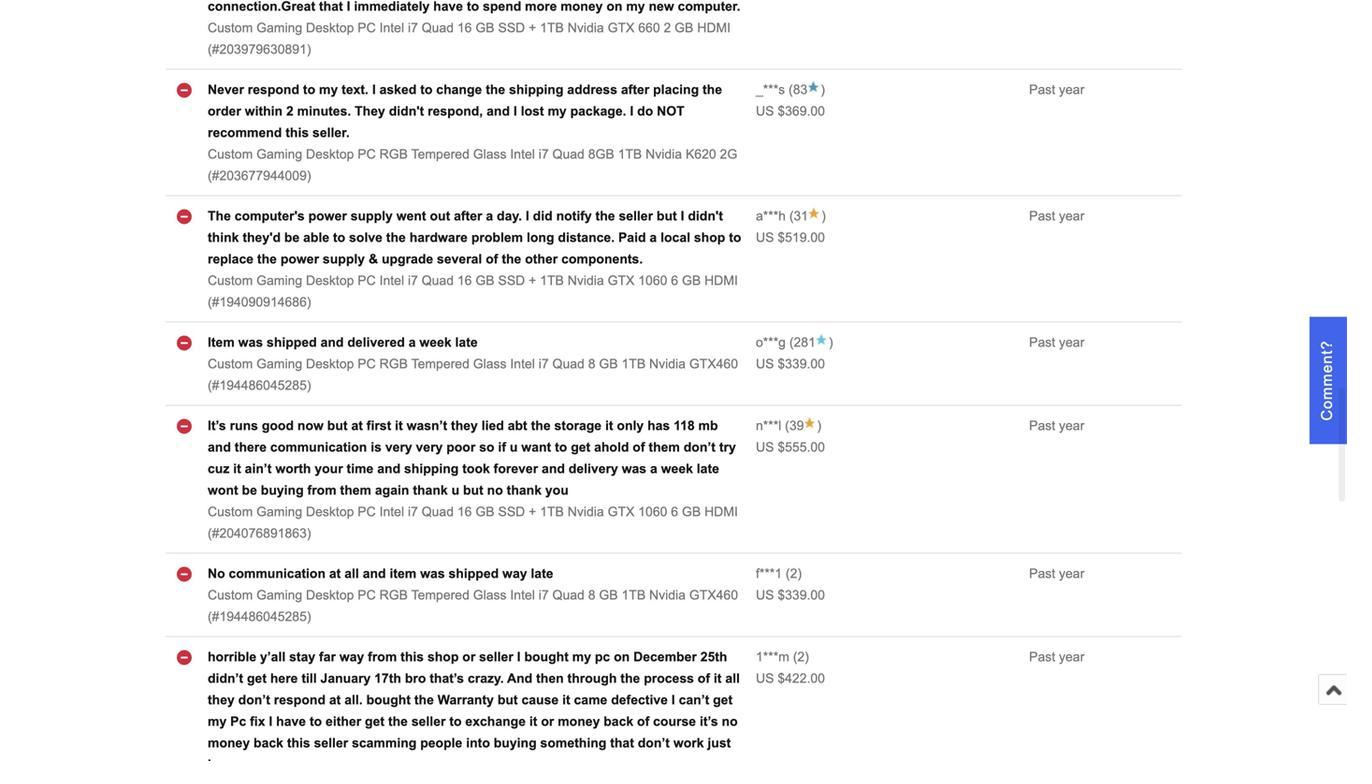 Task type: locate. For each thing, give the bounding box(es) containing it.
1 vertical spatial back
[[254, 736, 284, 750]]

the right the placing
[[703, 83, 723, 97]]

0 vertical spatial tempered
[[412, 147, 470, 162]]

3 gaming from the top
[[257, 274, 302, 288]]

1 vertical spatial 8
[[589, 588, 596, 603]]

1 vertical spatial shipping
[[404, 462, 459, 476]]

2 vertical spatial tempered
[[412, 588, 470, 603]]

to right have
[[310, 714, 322, 729]]

and
[[487, 104, 510, 119], [321, 335, 344, 350], [208, 440, 231, 455], [377, 462, 401, 476], [542, 462, 565, 476], [363, 567, 386, 581]]

delivery
[[569, 462, 619, 476]]

it left the only on the left bottom of page
[[606, 419, 614, 433]]

us inside 1***m ( 2 ) us $422.00
[[756, 671, 775, 686]]

0 horizontal spatial week
[[420, 335, 452, 350]]

gaming up the (#203677944009)
[[257, 147, 302, 162]]

pc inside no communication at all and item was shipped way late custom gaming desktop pc rgb tempered glass intel i7 quad 8 gb 1tb nvidia gtx460 (#194486045285)
[[358, 588, 376, 603]]

1 desktop from the top
[[306, 21, 354, 35]]

( for 83
[[789, 83, 794, 97]]

2 gaming from the top
[[257, 147, 302, 162]]

i7 down lost
[[539, 147, 549, 162]]

1 vertical spatial 6
[[671, 505, 679, 519]]

us
[[756, 104, 775, 119], [756, 230, 775, 245], [756, 357, 775, 371], [756, 440, 775, 455], [756, 588, 775, 603], [756, 671, 775, 686]]

0 horizontal spatial no
[[487, 483, 503, 498]]

within
[[245, 104, 283, 119]]

i7 up asked
[[408, 21, 418, 35]]

no inside it's runs good now but at first it wasn't they lied abt the storage it only has 118 mb and there communication is very very poor so if u want to get ahold of them don't try cuz it ain't worth your time and shipping took forever and delivery was a week late wont be buying from them again thank u but no thank you custom gaming desktop pc intel i7 quad 16 gb ssd + 1tb nvidia gtx 1060 6 gb hdmi (#204076891863)
[[487, 483, 503, 498]]

of down defective
[[638, 714, 650, 729]]

communication down the now
[[270, 440, 367, 455]]

0 vertical spatial all
[[345, 567, 359, 581]]

was right 'item'
[[238, 335, 263, 350]]

desktop inside no communication at all and item was shipped way late custom gaming desktop pc rgb tempered glass intel i7 quad 8 gb 1tb nvidia gtx460 (#194486045285)
[[306, 588, 354, 603]]

gaming up (#194090914686)
[[257, 274, 302, 288]]

custom up (#203979630891)
[[208, 21, 253, 35]]

0 horizontal spatial money
[[208, 736, 250, 750]]

16 down the several
[[458, 274, 472, 288]]

shop inside horrible y'all stay far way from this shop or seller i bought my pc on december 25th didn't get here till january 17th bro that's crazy. and then through the process of it all they don't respond at all. bought the warranty but cause it came defective i can't get my pc  fix i have to either get the seller to exchange it or money back of course it's no money back this seller scamming people into buying something that don't work just bogus man
[[428, 650, 459, 664]]

past for us $555.00
[[1030, 419, 1056, 433]]

custom inside item was shipped and delivered a week late custom gaming desktop pc rgb tempered glass intel i7 quad 8 gb 1tb nvidia gtx460 (#194486045285)
[[208, 357, 253, 371]]

gb inside item was shipped and delivered a week late custom gaming desktop pc rgb tempered glass intel i7 quad 8 gb 1tb nvidia gtx460 (#194486045285)
[[599, 357, 618, 371]]

2 gtx460 from the top
[[690, 588, 739, 603]]

feedback left by buyer. element left 39
[[756, 419, 782, 433]]

all left item
[[345, 567, 359, 581]]

0 horizontal spatial after
[[454, 209, 483, 223]]

respond inside horrible y'all stay far way from this shop or seller i bought my pc on december 25th didn't get here till january 17th bro that's crazy. and then through the process of it all they don't respond at all. bought the warranty but cause it came defective i can't get my pc  fix i have to either get the seller to exchange it or money back of course it's no money back this seller scamming people into buying something that don't work just bogus man
[[274, 693, 326, 707]]

feedback left by buyer. element containing _***s
[[756, 83, 786, 97]]

no
[[208, 567, 225, 581]]

supply
[[351, 209, 393, 223], [323, 252, 365, 267]]

6 inside it's runs good now but at first it wasn't they lied abt the storage it only has 118 mb and there communication is very very poor so if u want to get ahold of them don't try cuz it ain't worth your time and shipping took forever and delivery was a week late wont be buying from them again thank u but no thank you custom gaming desktop pc intel i7 quad 16 gb ssd + 1tb nvidia gtx 1060 6 gb hdmi (#204076891863)
[[671, 505, 679, 519]]

pc inside never respond to my text. i asked to change the shipping address after placing the order within 2 minutes. they didn't respond, and i lost my package. i do not recommend this seller. custom gaming desktop pc rgb tempered glass intel i7 quad 8gb 1tb nvidia k620 2g (#203677944009)
[[358, 147, 376, 162]]

&
[[369, 252, 378, 267]]

4 desktop from the top
[[306, 357, 354, 371]]

thank right again
[[413, 483, 448, 498]]

item was shipped and delivered a week late element
[[208, 335, 478, 350]]

25th
[[701, 650, 728, 664]]

2 inside never respond to my text. i asked to change the shipping address after placing the order within 2 minutes. they didn't respond, and i lost my package. i do not recommend this seller. custom gaming desktop pc rgb tempered glass intel i7 quad 8gb 1tb nvidia k620 2g (#203677944009)
[[286, 104, 294, 119]]

0 horizontal spatial was
[[238, 335, 263, 350]]

1tb inside the computer's power supply went out after a day. i did notify the seller but i didn't think they'd be able to solve the hardware problem long distance. paid a local shop to replace the power supply & upgrade several of the other components. custom gaming desktop pc intel i7 quad 16 gb ssd + 1tb nvidia gtx 1060 6 gb hdmi (#194090914686)
[[540, 274, 564, 288]]

gtx inside the computer's power supply went out after a day. i did notify the seller but i didn't think they'd be able to solve the hardware problem long distance. paid a local shop to replace the power supply & upgrade several of the other components. custom gaming desktop pc intel i7 quad 16 gb ssd + 1tb nvidia gtx 1060 6 gb hdmi (#194090914686)
[[608, 274, 635, 288]]

1 year from the top
[[1060, 83, 1085, 97]]

5 feedback left by buyer. element from the top
[[756, 567, 783, 581]]

custom inside no communication at all and item was shipped way late custom gaming desktop pc rgb tempered glass intel i7 quad 8 gb 1tb nvidia gtx460 (#194486045285)
[[208, 588, 253, 603]]

a right delivered
[[409, 335, 416, 350]]

late down 'try'
[[697, 462, 720, 476]]

shipping inside it's runs good now but at first it wasn't they lied abt the storage it only has 118 mb and there communication is very very poor so if u want to get ahold of them don't try cuz it ain't worth your time and shipping took forever and delivery was a week late wont be buying from them again thank u but no thank you custom gaming desktop pc intel i7 quad 16 gb ssd + 1tb nvidia gtx 1060 6 gb hdmi (#204076891863)
[[404, 462, 459, 476]]

) for us $339.00
[[829, 335, 834, 350]]

and left item
[[363, 567, 386, 581]]

nvidia inside the computer's power supply went out after a day. i did notify the seller but i didn't think they'd be able to solve the hardware problem long distance. paid a local shop to replace the power supply & upgrade several of the other components. custom gaming desktop pc intel i7 quad 16 gb ssd + 1tb nvidia gtx 1060 6 gb hdmi (#194090914686)
[[568, 274, 604, 288]]

1 pc from the top
[[358, 21, 376, 35]]

1tb down you in the bottom left of the page
[[540, 505, 564, 519]]

they down didn't
[[208, 693, 235, 707]]

us for us $369.00
[[756, 104, 775, 119]]

nvidia inside custom gaming desktop pc intel i7 quad 16 gb ssd + 1tb nvidia gtx 660 2 gb hdmi (#203979630891)
[[568, 21, 604, 35]]

6 pc from the top
[[358, 588, 376, 603]]

2g
[[720, 147, 738, 162]]

0 vertical spatial late
[[455, 335, 478, 350]]

0 horizontal spatial be
[[242, 483, 257, 498]]

2 tempered from the top
[[412, 357, 470, 371]]

never
[[208, 83, 244, 97]]

1 vertical spatial rgb
[[380, 357, 408, 371]]

from down "your" in the left bottom of the page
[[308, 483, 337, 498]]

2 + from the top
[[529, 274, 537, 288]]

2 past year from the top
[[1030, 209, 1085, 223]]

2 us from the top
[[756, 230, 775, 245]]

intel down upgrade
[[380, 274, 404, 288]]

0 vertical spatial shipping
[[509, 83, 564, 97]]

16
[[458, 21, 472, 35], [458, 274, 472, 288], [458, 505, 472, 519]]

nvidia inside item was shipped and delivered a week late custom gaming desktop pc rgb tempered glass intel i7 quad 8 gb 1tb nvidia gtx460 (#194486045285)
[[650, 357, 686, 371]]

) inside 1***m ( 2 ) us $422.00
[[805, 650, 810, 664]]

can't
[[679, 693, 710, 707]]

0 vertical spatial (#194486045285)
[[208, 378, 311, 393]]

buying inside horrible y'all stay far way from this shop or seller i bought my pc on december 25th didn't get here till january 17th bro that's crazy. and then through the process of it all they don't respond at all. bought the warranty but cause it came defective i can't get my pc  fix i have to either get the seller to exchange it or money back of course it's no money back this seller scamming people into buying something that don't work just bogus man
[[494, 736, 537, 750]]

replace
[[208, 252, 254, 267]]

it
[[395, 419, 403, 433], [606, 419, 614, 433], [233, 462, 241, 476], [714, 671, 722, 686], [563, 693, 571, 707], [530, 714, 538, 729]]

gaming inside never respond to my text. i asked to change the shipping address after placing the order within 2 minutes. they didn't respond, and i lost my package. i do not recommend this seller. custom gaming desktop pc rgb tempered glass intel i7 quad 8gb 1tb nvidia k620 2g (#203677944009)
[[257, 147, 302, 162]]

1060
[[639, 274, 668, 288], [639, 505, 668, 519]]

pc inside item was shipped and delivered a week late custom gaming desktop pc rgb tempered glass intel i7 quad 8 gb 1tb nvidia gtx460 (#194486045285)
[[358, 357, 376, 371]]

i7 inside never respond to my text. i asked to change the shipping address after placing the order within 2 minutes. they didn't respond, and i lost my package. i do not recommend this seller. custom gaming desktop pc rgb tempered glass intel i7 quad 8gb 1tb nvidia k620 2g (#203677944009)
[[539, 147, 549, 162]]

gtx460
[[690, 357, 739, 371], [690, 588, 739, 603]]

3 past year from the top
[[1030, 335, 1085, 350]]

0 vertical spatial money
[[558, 714, 600, 729]]

i right text.
[[372, 83, 376, 97]]

ain't
[[245, 462, 272, 476]]

3 desktop from the top
[[306, 274, 354, 288]]

+ down the other
[[529, 274, 537, 288]]

us down f***1
[[756, 588, 775, 603]]

8 inside item was shipped and delivered a week late custom gaming desktop pc rgb tempered glass intel i7 quad 8 gb 1tb nvidia gtx460 (#194486045285)
[[589, 357, 596, 371]]

3 gtx from the top
[[608, 505, 635, 519]]

ssd inside the computer's power supply went out after a day. i did notify the seller but i didn't think they'd be able to solve the hardware problem long distance. paid a local shop to replace the power supply & upgrade several of the other components. custom gaming desktop pc intel i7 quad 16 gb ssd + 1tb nvidia gtx 1060 6 gb hdmi (#194090914686)
[[498, 274, 525, 288]]

desktop inside never respond to my text. i asked to change the shipping address after placing the order within 2 minutes. they didn't respond, and i lost my package. i do not recommend this seller. custom gaming desktop pc rgb tempered glass intel i7 quad 8gb 1tb nvidia k620 2g (#203677944009)
[[306, 147, 354, 162]]

1 horizontal spatial shop
[[694, 230, 726, 245]]

pc up text.
[[358, 21, 376, 35]]

scamming
[[352, 736, 417, 750]]

u right if
[[510, 440, 518, 455]]

1 horizontal spatial buying
[[494, 736, 537, 750]]

1 past year from the top
[[1030, 83, 1085, 97]]

0 horizontal spatial bought
[[367, 693, 411, 707]]

1 16 from the top
[[458, 21, 472, 35]]

(#194486045285)
[[208, 378, 311, 393], [208, 610, 311, 624]]

6
[[671, 274, 679, 288], [671, 505, 679, 519]]

gtx down delivery
[[608, 505, 635, 519]]

1 1060 from the top
[[639, 274, 668, 288]]

no communication at all and item was shipped way late element
[[208, 567, 554, 581]]

bought up the then
[[525, 650, 569, 664]]

6 desktop from the top
[[306, 588, 354, 603]]

) inside f***1 ( 2 ) us $339.00
[[798, 567, 802, 581]]

1 vertical spatial be
[[242, 483, 257, 498]]

get up it's
[[713, 693, 733, 707]]

2 desktop from the top
[[306, 147, 354, 162]]

u
[[510, 440, 518, 455], [452, 483, 460, 498]]

2 past year element from the top
[[1030, 209, 1085, 223]]

nvidia
[[568, 21, 604, 35], [646, 147, 682, 162], [568, 274, 604, 288], [650, 357, 686, 371], [568, 505, 604, 519], [650, 588, 686, 603]]

2
[[664, 21, 671, 35], [286, 104, 294, 119], [791, 567, 798, 581], [798, 650, 805, 664]]

supply left &
[[323, 252, 365, 267]]

past
[[1030, 83, 1056, 97], [1030, 209, 1056, 223], [1030, 335, 1056, 350], [1030, 419, 1056, 433], [1030, 567, 1056, 581], [1030, 650, 1056, 664]]

1 8 from the top
[[589, 357, 596, 371]]

was
[[238, 335, 263, 350], [622, 462, 647, 476], [420, 567, 445, 581]]

3 past year element from the top
[[1030, 335, 1085, 350]]

4 feedback left by buyer. element from the top
[[756, 419, 782, 433]]

2 (#194486045285) from the top
[[208, 610, 311, 624]]

281
[[794, 335, 816, 350]]

1 vertical spatial week
[[661, 462, 694, 476]]

no down took
[[487, 483, 503, 498]]

us for us $555.00
[[756, 440, 775, 455]]

i7 down again
[[408, 505, 418, 519]]

us down 1***m
[[756, 671, 775, 686]]

1 past from the top
[[1030, 83, 1056, 97]]

past year element
[[1030, 83, 1085, 97], [1030, 209, 1085, 223], [1030, 335, 1085, 350], [1030, 419, 1085, 433], [1030, 567, 1085, 581], [1030, 650, 1085, 664]]

into
[[466, 736, 490, 750]]

components.
[[562, 252, 643, 267]]

0 vertical spatial back
[[604, 714, 634, 729]]

1 vertical spatial buying
[[494, 736, 537, 750]]

2 vertical spatial at
[[329, 693, 341, 707]]

2 vertical spatial gtx
[[608, 505, 635, 519]]

money
[[558, 714, 600, 729], [208, 736, 250, 750]]

3 feedback left by buyer. element from the top
[[756, 335, 786, 350]]

that's
[[430, 671, 464, 686]]

feedback left by buyer. element for ( 39
[[756, 419, 782, 433]]

communication inside it's runs good now but at first it wasn't they lied abt the storage it only has 118 mb and there communication is very very poor so if u want to get ahold of them don't try cuz it ain't worth your time and shipping took forever and delivery was a week late wont be buying from them again thank u but no thank you custom gaming desktop pc intel i7 quad 16 gb ssd + 1tb nvidia gtx 1060 6 gb hdmi (#204076891863)
[[270, 440, 367, 455]]

work
[[674, 736, 704, 750]]

a***h
[[756, 209, 786, 223]]

0 vertical spatial from
[[308, 483, 337, 498]]

never respond to my text. i asked to change the shipping address after placing the order within 2 minutes. they didn't respond, and i lost my package. i do not recommend this seller. element
[[208, 83, 723, 140]]

0 horizontal spatial shipped
[[267, 335, 317, 350]]

and inside never respond to my text. i asked to change the shipping address after placing the order within 2 minutes. they didn't respond, and i lost my package. i do not recommend this seller. custom gaming desktop pc rgb tempered glass intel i7 quad 8gb 1tb nvidia k620 2g (#203677944009)
[[487, 104, 510, 119]]

pc down delivered
[[358, 357, 376, 371]]

( right f***1
[[786, 567, 791, 581]]

0 vertical spatial be
[[284, 230, 300, 245]]

i7 inside item was shipped and delivered a week late custom gaming desktop pc rgb tempered glass intel i7 quad 8 gb 1tb nvidia gtx460 (#194486045285)
[[539, 357, 549, 371]]

1 vertical spatial shipped
[[449, 567, 499, 581]]

) up $422.00
[[805, 650, 810, 664]]

0 vertical spatial week
[[420, 335, 452, 350]]

at left first
[[351, 419, 363, 433]]

2 rgb from the top
[[380, 357, 408, 371]]

1 + from the top
[[529, 21, 537, 35]]

pc down again
[[358, 505, 376, 519]]

year for us $339.00
[[1060, 335, 1085, 350]]

3 16 from the top
[[458, 505, 472, 519]]

3 past from the top
[[1030, 335, 1056, 350]]

gb up pc
[[599, 588, 618, 603]]

6 custom from the top
[[208, 588, 253, 603]]

pc inside it's runs good now but at first it wasn't they lied abt the storage it only has 118 mb and there communication is very very poor so if u want to get ahold of them don't try cuz it ain't worth your time and shipping took forever and delivery was a week late wont be buying from them again thank u but no thank you custom gaming desktop pc intel i7 quad 16 gb ssd + 1tb nvidia gtx 1060 6 gb hdmi (#204076891863)
[[358, 505, 376, 519]]

want
[[522, 440, 552, 455]]

0 horizontal spatial late
[[455, 335, 478, 350]]

1 past year element from the top
[[1030, 83, 1085, 97]]

0 vertical spatial shipped
[[267, 335, 317, 350]]

0 vertical spatial +
[[529, 21, 537, 35]]

0 vertical spatial this
[[286, 126, 309, 140]]

seller inside the computer's power supply went out after a day. i did notify the seller but i didn't think they'd be able to solve the hardware problem long distance. paid a local shop to replace the power supply & upgrade several of the other components. custom gaming desktop pc intel i7 quad 16 gb ssd + 1tb nvidia gtx 1060 6 gb hdmi (#194090914686)
[[619, 209, 653, 223]]

intel inside never respond to my text. i asked to change the shipping address after placing the order within 2 minutes. they didn't respond, and i lost my package. i do not recommend this seller. custom gaming desktop pc rgb tempered glass intel i7 quad 8gb 1tb nvidia k620 2g (#203677944009)
[[511, 147, 535, 162]]

seller.
[[313, 126, 350, 140]]

1 horizontal spatial no
[[722, 714, 738, 729]]

3 glass from the top
[[473, 588, 507, 603]]

1 horizontal spatial very
[[416, 440, 443, 455]]

0 vertical spatial u
[[510, 440, 518, 455]]

wont
[[208, 483, 238, 498]]

people
[[420, 736, 463, 750]]

feedback left by buyer. element containing a***h
[[756, 209, 786, 223]]

be left able
[[284, 230, 300, 245]]

and left lost
[[487, 104, 510, 119]]

1 vertical spatial glass
[[473, 357, 507, 371]]

0 vertical spatial respond
[[248, 83, 300, 97]]

was inside item was shipped and delivered a week late custom gaming desktop pc rgb tempered glass intel i7 quad 8 gb 1tb nvidia gtx460 (#194486045285)
[[238, 335, 263, 350]]

1 vertical spatial this
[[401, 650, 424, 664]]

1 horizontal spatial after
[[621, 83, 650, 97]]

3 year from the top
[[1060, 335, 1085, 350]]

1 horizontal spatial shipped
[[449, 567, 499, 581]]

6 past year element from the top
[[1030, 650, 1085, 664]]

0 vertical spatial gtx
[[608, 21, 635, 35]]

5 custom from the top
[[208, 505, 253, 519]]

2 thank from the left
[[507, 483, 542, 498]]

o***g
[[756, 335, 786, 350]]

( for 31
[[790, 209, 794, 223]]

desktop down seller.
[[306, 147, 354, 162]]

ssd
[[498, 21, 525, 35], [498, 274, 525, 288], [498, 505, 525, 519]]

power
[[309, 209, 347, 223], [281, 252, 319, 267]]

6 year from the top
[[1060, 650, 1085, 664]]

ssd down forever
[[498, 505, 525, 519]]

intel inside it's runs good now but at first it wasn't they lied abt the storage it only has 118 mb and there communication is very very poor so if u want to get ahold of them don't try cuz it ain't worth your time and shipping took forever and delivery was a week late wont be buying from them again thank u but no thank you custom gaming desktop pc intel i7 quad 16 gb ssd + 1tb nvidia gtx 1060 6 gb hdmi (#204076891863)
[[380, 505, 404, 519]]

year for us $555.00
[[1060, 419, 1085, 433]]

0 vertical spatial buying
[[261, 483, 304, 498]]

1 us from the top
[[756, 104, 775, 119]]

2 feedback left by buyer. element from the top
[[756, 209, 786, 223]]

bought down 17th
[[367, 693, 411, 707]]

4 past year element from the top
[[1030, 419, 1085, 433]]

3 us from the top
[[756, 357, 775, 371]]

4 custom from the top
[[208, 357, 253, 371]]

0 horizontal spatial them
[[340, 483, 372, 498]]

computer's
[[235, 209, 305, 223]]

4 year from the top
[[1060, 419, 1085, 433]]

1tb down the other
[[540, 274, 564, 288]]

cuz
[[208, 462, 230, 476]]

gtx460 up 25th
[[690, 588, 739, 603]]

no
[[487, 483, 503, 498], [722, 714, 738, 729]]

do
[[638, 104, 654, 119]]

respond up have
[[274, 693, 326, 707]]

communication inside no communication at all and item was shipped way late custom gaming desktop pc rgb tempered glass intel i7 quad 8 gb 1tb nvidia gtx460 (#194486045285)
[[229, 567, 326, 581]]

16 inside it's runs good now but at first it wasn't they lied abt the storage it only has 118 mb and there communication is very very poor so if u want to get ahold of them don't try cuz it ain't worth your time and shipping took forever and delivery was a week late wont be buying from them again thank u but no thank you custom gaming desktop pc intel i7 quad 16 gb ssd + 1tb nvidia gtx 1060 6 gb hdmi (#204076891863)
[[458, 505, 472, 519]]

custom down no
[[208, 588, 253, 603]]

6 us from the top
[[756, 671, 775, 686]]

no right it's
[[722, 714, 738, 729]]

quad inside item was shipped and delivered a week late custom gaming desktop pc rgb tempered glass intel i7 quad 8 gb 1tb nvidia gtx460 (#194486045285)
[[553, 357, 585, 371]]

don't down course
[[638, 736, 670, 750]]

1060 down has
[[639, 505, 668, 519]]

1 vertical spatial late
[[697, 462, 720, 476]]

0 vertical spatial at
[[351, 419, 363, 433]]

1 horizontal spatial way
[[503, 567, 528, 581]]

( right o***g
[[790, 335, 794, 350]]

never respond to my text. i asked to change the shipping address after placing the order within 2 minutes. they didn't respond, and i lost my package. i do not recommend this seller. custom gaming desktop pc rgb tempered glass intel i7 quad 8gb 1tb nvidia k620 2g (#203677944009)
[[208, 83, 738, 183]]

of up can't
[[698, 671, 710, 686]]

bogus
[[208, 757, 247, 761]]

$519.00
[[778, 230, 826, 245]]

1tb inside no communication at all and item was shipped way late custom gaming desktop pc rgb tempered glass intel i7 quad 8 gb 1tb nvidia gtx460 (#194486045285)
[[622, 588, 646, 603]]

to down warranty
[[450, 714, 462, 729]]

1 horizontal spatial or
[[541, 714, 554, 729]]

glass inside item was shipped and delivered a week late custom gaming desktop pc rgb tempered glass intel i7 quad 8 gb 1tb nvidia gtx460 (#194486045285)
[[473, 357, 507, 371]]

they
[[355, 104, 385, 119]]

1 gtx460 from the top
[[690, 357, 739, 371]]

2 16 from the top
[[458, 274, 472, 288]]

course
[[654, 714, 697, 729]]

)
[[821, 83, 826, 97], [822, 209, 826, 223], [829, 335, 834, 350], [818, 419, 822, 433], [798, 567, 802, 581], [805, 650, 810, 664]]

1 horizontal spatial don't
[[638, 736, 670, 750]]

0 vertical spatial don't
[[684, 440, 716, 455]]

1 horizontal spatial back
[[604, 714, 634, 729]]

buying inside it's runs good now but at first it wasn't they lied abt the storage it only has 118 mb and there communication is very very poor so if u want to get ahold of them don't try cuz it ain't worth your time and shipping took forever and delivery was a week late wont be buying from them again thank u but no thank you custom gaming desktop pc intel i7 quad 16 gb ssd + 1tb nvidia gtx 1060 6 gb hdmi (#204076891863)
[[261, 483, 304, 498]]

0 horizontal spatial didn't
[[389, 104, 424, 119]]

glass up lied
[[473, 357, 507, 371]]

gb down took
[[476, 505, 495, 519]]

feedback left by buyer. element for ( 281
[[756, 335, 786, 350]]

0 vertical spatial $339.00
[[778, 357, 826, 371]]

december
[[634, 650, 697, 664]]

+
[[529, 21, 537, 35], [529, 274, 537, 288], [529, 505, 537, 519]]

2 year from the top
[[1060, 209, 1085, 223]]

past year element for $369.00
[[1030, 83, 1085, 97]]

1 vertical spatial all
[[726, 671, 740, 686]]

seller down the either
[[314, 736, 348, 750]]

1 vertical spatial tempered
[[412, 357, 470, 371]]

forever
[[494, 462, 538, 476]]

3 ssd from the top
[[498, 505, 525, 519]]

0 vertical spatial no
[[487, 483, 503, 498]]

3 rgb from the top
[[380, 588, 408, 603]]

1 vertical spatial they
[[208, 693, 235, 707]]

0 vertical spatial 1060
[[639, 274, 668, 288]]

rgb down they
[[380, 147, 408, 162]]

4 past from the top
[[1030, 419, 1056, 433]]

( inside f***1 ( 2 ) us $339.00
[[786, 567, 791, 581]]

6 down 118
[[671, 505, 679, 519]]

1 horizontal spatial u
[[510, 440, 518, 455]]

at left all.
[[329, 693, 341, 707]]

(#194486045285) inside item was shipped and delivered a week late custom gaming desktop pc rgb tempered glass intel i7 quad 8 gb 1tb nvidia gtx460 (#194486045285)
[[208, 378, 311, 393]]

past for us $339.00
[[1030, 335, 1056, 350]]

1 vertical spatial at
[[329, 567, 341, 581]]

1 horizontal spatial thank
[[507, 483, 542, 498]]

3 + from the top
[[529, 505, 537, 519]]

nvidia down components. on the top
[[568, 274, 604, 288]]

intel inside no communication at all and item was shipped way late custom gaming desktop pc rgb tempered glass intel i7 quad 8 gb 1tb nvidia gtx460 (#194486045285)
[[511, 588, 535, 603]]

has
[[648, 419, 670, 433]]

quad inside the computer's power supply went out after a day. i did notify the seller but i didn't think they'd be able to solve the hardware problem long distance. paid a local shop to replace the power supply & upgrade several of the other components. custom gaming desktop pc intel i7 quad 16 gb ssd + 1tb nvidia gtx 1060 6 gb hdmi (#194090914686)
[[422, 274, 454, 288]]

4 pc from the top
[[358, 357, 376, 371]]

5 pc from the top
[[358, 505, 376, 519]]

it's runs good now but at first it wasn't they lied abt the storage it only has 118 mb and there communication is very very poor so if u want to get ahold of them don't try cuz it ain't worth your time and shipping took forever and delivery was a week late wont be buying from them again thank u but no thank you element
[[208, 419, 736, 498]]

16 inside the computer's power supply went out after a day. i did notify the seller but i didn't think they'd be able to solve the hardware problem long distance. paid a local shop to replace the power supply & upgrade several of the other components. custom gaming desktop pc intel i7 quad 16 gb ssd + 1tb nvidia gtx 1060 6 gb hdmi (#194090914686)
[[458, 274, 472, 288]]

year for us $369.00
[[1060, 83, 1085, 97]]

very right is
[[385, 440, 412, 455]]

at left item
[[329, 567, 341, 581]]

feedback left by buyer. element containing 1***m
[[756, 650, 790, 664]]

pc down &
[[358, 274, 376, 288]]

gaming inside the computer's power supply went out after a day. i did notify the seller but i didn't think they'd be able to solve the hardware problem long distance. paid a local shop to replace the power supply & upgrade several of the other components. custom gaming desktop pc intel i7 quad 16 gb ssd + 1tb nvidia gtx 1060 6 gb hdmi (#194090914686)
[[257, 274, 302, 288]]

5 us from the top
[[756, 588, 775, 603]]

tempered down 'respond,'
[[412, 147, 470, 162]]

quad inside it's runs good now but at first it wasn't they lied abt the storage it only has 118 mb and there communication is very very poor so if u want to get ahold of them don't try cuz it ain't worth your time and shipping took forever and delivery was a week late wont be buying from them again thank u but no thank you custom gaming desktop pc intel i7 quad 16 gb ssd + 1tb nvidia gtx 1060 6 gb hdmi (#204076891863)
[[422, 505, 454, 519]]

rgb down delivered
[[380, 357, 408, 371]]

2 pc from the top
[[358, 147, 376, 162]]

1 horizontal spatial them
[[649, 440, 680, 455]]

nvidia up has
[[650, 357, 686, 371]]

a
[[486, 209, 493, 223], [650, 230, 657, 245], [409, 335, 416, 350], [651, 462, 658, 476]]

was right item
[[420, 567, 445, 581]]

2 horizontal spatial don't
[[684, 440, 716, 455]]

2 1060 from the top
[[639, 505, 668, 519]]

1 horizontal spatial they
[[451, 419, 478, 433]]

quad left 8gb
[[553, 147, 585, 162]]

custom down 'item'
[[208, 357, 253, 371]]

0 vertical spatial didn't
[[389, 104, 424, 119]]

) for us $369.00
[[821, 83, 826, 97]]

but down took
[[463, 483, 484, 498]]

feedback left by buyer. element containing o***g
[[756, 335, 786, 350]]

of
[[486, 252, 498, 267], [633, 440, 645, 455], [698, 671, 710, 686], [638, 714, 650, 729]]

be inside the computer's power supply went out after a day. i did notify the seller but i didn't think they'd be able to solve the hardware problem long distance. paid a local shop to replace the power supply & upgrade several of the other components. custom gaming desktop pc intel i7 quad 16 gb ssd + 1tb nvidia gtx 1060 6 gb hdmi (#194090914686)
[[284, 230, 300, 245]]

6 gaming from the top
[[257, 588, 302, 603]]

no communication at all and item was shipped way late custom gaming desktop pc rgb tempered glass intel i7 quad 8 gb 1tb nvidia gtx460 (#194486045285)
[[208, 567, 739, 624]]

2 ssd from the top
[[498, 274, 525, 288]]

0 vertical spatial after
[[621, 83, 650, 97]]

1 vertical spatial ssd
[[498, 274, 525, 288]]

rgb inside never respond to my text. i asked to change the shipping address after placing the order within 2 minutes. they didn't respond, and i lost my package. i do not recommend this seller. custom gaming desktop pc rgb tempered glass intel i7 quad 8gb 1tb nvidia k620 2g (#203677944009)
[[380, 147, 408, 162]]

nvidia up december
[[650, 588, 686, 603]]

again
[[375, 483, 410, 498]]

0 horizontal spatial or
[[463, 650, 476, 664]]

hdmi inside the computer's power supply went out after a day. i did notify the seller but i didn't think they'd be able to solve the hardware problem long distance. paid a local shop to replace the power supply & upgrade several of the other components. custom gaming desktop pc intel i7 quad 16 gb ssd + 1tb nvidia gtx 1060 6 gb hdmi (#194090914686)
[[705, 274, 738, 288]]

1 vertical spatial communication
[[229, 567, 326, 581]]

1 vertical spatial bought
[[367, 693, 411, 707]]

0 vertical spatial glass
[[473, 147, 507, 162]]

feedback left by buyer. element
[[756, 83, 786, 97], [756, 209, 786, 223], [756, 335, 786, 350], [756, 419, 782, 433], [756, 567, 783, 581], [756, 650, 790, 664]]

1 feedback left by buyer. element from the top
[[756, 83, 786, 97]]

1 horizontal spatial shipping
[[509, 83, 564, 97]]

$339.00
[[778, 357, 826, 371], [778, 588, 826, 603]]

8 up pc
[[589, 588, 596, 603]]

2 vertical spatial late
[[531, 567, 554, 581]]

6 past year from the top
[[1030, 650, 1085, 664]]

1 vertical spatial +
[[529, 274, 537, 288]]

way
[[503, 567, 528, 581], [340, 650, 364, 664]]

don't inside it's runs good now but at first it wasn't they lied abt the storage it only has 118 mb and there communication is very very poor so if u want to get ahold of them don't try cuz it ain't worth your time and shipping took forever and delivery was a week late wont be buying from them again thank u but no thank you custom gaming desktop pc intel i7 quad 16 gb ssd + 1tb nvidia gtx 1060 6 gb hdmi (#204076891863)
[[684, 440, 716, 455]]

all inside no communication at all and item was shipped way late custom gaming desktop pc rgb tempered glass intel i7 quad 8 gb 1tb nvidia gtx460 (#194486045285)
[[345, 567, 359, 581]]

4 us from the top
[[756, 440, 775, 455]]

desktop
[[306, 21, 354, 35], [306, 147, 354, 162], [306, 274, 354, 288], [306, 357, 354, 371], [306, 505, 354, 519], [306, 588, 354, 603]]

1 (#194486045285) from the top
[[208, 378, 311, 393]]

don't down the mb
[[684, 440, 716, 455]]

1 very from the left
[[385, 440, 412, 455]]

1 vertical spatial no
[[722, 714, 738, 729]]

3 pc from the top
[[358, 274, 376, 288]]

0 vertical spatial 6
[[671, 274, 679, 288]]

1 glass from the top
[[473, 147, 507, 162]]

custom down replace
[[208, 274, 253, 288]]

gaming inside custom gaming desktop pc intel i7 quad 16 gb ssd + 1tb nvidia gtx 660 2 gb hdmi (#203979630891)
[[257, 21, 302, 35]]

past year element for $519.00
[[1030, 209, 1085, 223]]

power up able
[[309, 209, 347, 223]]

3 tempered from the top
[[412, 588, 470, 603]]

be inside it's runs good now but at first it wasn't they lied abt the storage it only has 118 mb and there communication is very very poor so if u want to get ahold of them don't try cuz it ain't worth your time and shipping took forever and delivery was a week late wont be buying from them again thank u but no thank you custom gaming desktop pc intel i7 quad 16 gb ssd + 1tb nvidia gtx 1060 6 gb hdmi (#204076891863)
[[242, 483, 257, 498]]

2 $339.00 from the top
[[778, 588, 826, 603]]

4 gaming from the top
[[257, 357, 302, 371]]

n***l
[[756, 419, 782, 433]]

1 gtx from the top
[[608, 21, 635, 35]]

past year element for $555.00
[[1030, 419, 1085, 433]]

0 horizontal spatial very
[[385, 440, 412, 455]]

ssd inside custom gaming desktop pc intel i7 quad 16 gb ssd + 1tb nvidia gtx 660 2 gb hdmi (#203979630891)
[[498, 21, 525, 35]]

( for 39
[[786, 419, 790, 433]]

2 glass from the top
[[473, 357, 507, 371]]

desktop up text.
[[306, 21, 354, 35]]

but inside the computer's power supply went out after a day. i did notify the seller but i didn't think they'd be able to solve the hardware problem long distance. paid a local shop to replace the power supply & upgrade several of the other components. custom gaming desktop pc intel i7 quad 16 gb ssd + 1tb nvidia gtx 1060 6 gb hdmi (#194090914686)
[[657, 209, 677, 223]]

0 vertical spatial rgb
[[380, 147, 408, 162]]

gaming
[[257, 21, 302, 35], [257, 147, 302, 162], [257, 274, 302, 288], [257, 357, 302, 371], [257, 505, 302, 519], [257, 588, 302, 603]]

quad down the you gave me a computer which does not have ethernet adapter software. so no wired connection.you gave me a wifi adapter that is broken. so no wireless connection.great that i immediately have to spend more money on my new computer. element
[[422, 21, 454, 35]]

2 right f***1
[[791, 567, 798, 581]]

desktop inside custom gaming desktop pc intel i7 quad 16 gb ssd + 1tb nvidia gtx 660 2 gb hdmi (#203979630891)
[[306, 21, 354, 35]]

1tb right 8gb
[[618, 147, 642, 162]]

0 horizontal spatial from
[[308, 483, 337, 498]]

2 horizontal spatial was
[[622, 462, 647, 476]]

5 past from the top
[[1030, 567, 1056, 581]]

1tb up the only on the left bottom of page
[[622, 357, 646, 371]]

5 desktop from the top
[[306, 505, 354, 519]]

0 vertical spatial they
[[451, 419, 478, 433]]

1 6 from the top
[[671, 274, 679, 288]]

intel up abt
[[511, 357, 535, 371]]

1 vertical spatial u
[[452, 483, 460, 498]]

at inside it's runs good now but at first it wasn't they lied abt the storage it only has 118 mb and there communication is very very poor so if u want to get ahold of them don't try cuz it ain't worth your time and shipping took forever and delivery was a week late wont be buying from them again thank u but no thank you custom gaming desktop pc intel i7 quad 16 gb ssd + 1tb nvidia gtx 1060 6 gb hdmi (#204076891863)
[[351, 419, 363, 433]]

glass inside no communication at all and item was shipped way late custom gaming desktop pc rgb tempered glass intel i7 quad 8 gb 1tb nvidia gtx460 (#194486045285)
[[473, 588, 507, 603]]

2 6 from the top
[[671, 505, 679, 519]]

i7 inside no communication at all and item was shipped way late custom gaming desktop pc rgb tempered glass intel i7 quad 8 gb 1tb nvidia gtx460 (#194486045285)
[[539, 588, 549, 603]]

2 horizontal spatial late
[[697, 462, 720, 476]]

past for us $519.00
[[1030, 209, 1056, 223]]

feedback left by buyer. element containing n***l
[[756, 419, 782, 433]]

6 feedback left by buyer. element from the top
[[756, 650, 790, 664]]

if
[[498, 440, 506, 455]]

4 past year from the top
[[1030, 419, 1085, 433]]

2 vertical spatial hdmi
[[705, 505, 738, 519]]

money up something
[[558, 714, 600, 729]]

1 horizontal spatial be
[[284, 230, 300, 245]]

to inside it's runs good now but at first it wasn't they lied abt the storage it only has 118 mb and there communication is very very poor so if u want to get ahold of them don't try cuz it ain't worth your time and shipping took forever and delivery was a week late wont be buying from them again thank u but no thank you custom gaming desktop pc intel i7 quad 16 gb ssd + 1tb nvidia gtx 1060 6 gb hdmi (#204076891863)
[[555, 440, 568, 455]]

don't for late
[[684, 440, 716, 455]]

hdmi
[[698, 21, 731, 35], [705, 274, 738, 288], [705, 505, 738, 519]]

back
[[604, 714, 634, 729], [254, 736, 284, 750]]

custom inside the computer's power supply went out after a day. i did notify the seller but i didn't think they'd be able to solve the hardware problem long distance. paid a local shop to replace the power supply & upgrade several of the other components. custom gaming desktop pc intel i7 quad 16 gb ssd + 1tb nvidia gtx 1060 6 gb hdmi (#194090914686)
[[208, 274, 253, 288]]

1 rgb from the top
[[380, 147, 408, 162]]

1tb up on
[[622, 588, 646, 603]]

2 gtx from the top
[[608, 274, 635, 288]]

shipping up lost
[[509, 83, 564, 97]]

3 custom from the top
[[208, 274, 253, 288]]

1 gaming from the top
[[257, 21, 302, 35]]

2 8 from the top
[[589, 588, 596, 603]]

don't
[[684, 440, 716, 455], [238, 693, 270, 707], [638, 736, 670, 750]]

lost
[[521, 104, 544, 119]]

intel up the and
[[511, 588, 535, 603]]

crazy.
[[468, 671, 504, 686]]

very
[[385, 440, 412, 455], [416, 440, 443, 455]]

) right 31
[[822, 209, 826, 223]]

good
[[262, 419, 294, 433]]

tempered inside item was shipped and delivered a week late custom gaming desktop pc rgb tempered glass intel i7 quad 8 gb 1tb nvidia gtx460 (#194486045285)
[[412, 357, 470, 371]]

past year element for $339.00
[[1030, 335, 1085, 350]]

they inside horrible y'all stay far way from this shop or seller i bought my pc on december 25th didn't get here till january 17th bro that's crazy. and then through the process of it all they don't respond at all. bought the warranty but cause it came defective i can't get my pc  fix i have to either get the seller to exchange it or money back of course it's no money back this seller scamming people into buying something that don't work just bogus man
[[208, 693, 235, 707]]

gb up the only on the left bottom of page
[[599, 357, 618, 371]]

and up cuz
[[208, 440, 231, 455]]

1 custom from the top
[[208, 21, 253, 35]]

1 ssd from the top
[[498, 21, 525, 35]]

desktop inside it's runs good now but at first it wasn't they lied abt the storage it only has 118 mb and there communication is very very poor so if u want to get ahold of them don't try cuz it ain't worth your time and shipping took forever and delivery was a week late wont be buying from them again thank u but no thank you custom gaming desktop pc intel i7 quad 16 gb ssd + 1tb nvidia gtx 1060 6 gb hdmi (#204076891863)
[[306, 505, 354, 519]]

intel
[[380, 21, 404, 35], [511, 147, 535, 162], [380, 274, 404, 288], [511, 357, 535, 371], [380, 505, 404, 519], [511, 588, 535, 603]]

0 vertical spatial was
[[238, 335, 263, 350]]

1 vertical spatial hdmi
[[705, 274, 738, 288]]

f***1
[[756, 567, 783, 581]]

1 thank from the left
[[413, 483, 448, 498]]

2 custom from the top
[[208, 147, 253, 162]]

intel inside item was shipped and delivered a week late custom gaming desktop pc rgb tempered glass intel i7 quad 8 gb 1tb nvidia gtx460 (#194486045285)
[[511, 357, 535, 371]]

shop up the that's
[[428, 650, 459, 664]]

2 past from the top
[[1030, 209, 1056, 223]]

1 tempered from the top
[[412, 147, 470, 162]]

( inside 1***m ( 2 ) us $422.00
[[794, 650, 798, 664]]

they
[[451, 419, 478, 433], [208, 693, 235, 707]]

past year for $339.00
[[1030, 335, 1085, 350]]

1 horizontal spatial from
[[368, 650, 397, 664]]

5 gaming from the top
[[257, 505, 302, 519]]

2 vertical spatial +
[[529, 505, 537, 519]]

1 horizontal spatial week
[[661, 462, 694, 476]]

nvidia inside never respond to my text. i asked to change the shipping address after placing the order within 2 minutes. they didn't respond, and i lost my package. i do not recommend this seller. custom gaming desktop pc rgb tempered glass intel i7 quad 8gb 1tb nvidia k620 2g (#203677944009)
[[646, 147, 682, 162]]

pc down they
[[358, 147, 376, 162]]



Task type: vqa. For each thing, say whether or not it's contained in the screenshot.
704
no



Task type: describe. For each thing, give the bounding box(es) containing it.
was inside no communication at all and item was shipped way late custom gaming desktop pc rgb tempered glass intel i7 quad 8 gb 1tb nvidia gtx460 (#194486045285)
[[420, 567, 445, 581]]

my right lost
[[548, 104, 567, 119]]

seller up crazy.
[[479, 650, 514, 664]]

us for us $519.00
[[756, 230, 775, 245]]

a inside item was shipped and delivered a week late custom gaming desktop pc rgb tempered glass intel i7 quad 8 gb 1tb nvidia gtx460 (#194486045285)
[[409, 335, 416, 350]]

feedback left by buyer. element containing f***1
[[756, 567, 783, 581]]

0 horizontal spatial back
[[254, 736, 284, 750]]

abt
[[508, 419, 528, 433]]

gaming inside no communication at all and item was shipped way late custom gaming desktop pc rgb tempered glass intel i7 quad 8 gb 1tb nvidia gtx460 (#194486045285)
[[257, 588, 302, 603]]

us $519.00
[[756, 230, 826, 245]]

way inside no communication at all and item was shipped way late custom gaming desktop pc rgb tempered glass intel i7 quad 8 gb 1tb nvidia gtx460 (#194486045285)
[[503, 567, 528, 581]]

tempered inside never respond to my text. i asked to change the shipping address after placing the order within 2 minutes. they didn't respond, and i lost my package. i do not recommend this seller. custom gaming desktop pc rgb tempered glass intel i7 quad 8gb 1tb nvidia k620 2g (#203677944009)
[[412, 147, 470, 162]]

respond,
[[428, 104, 483, 119]]

the down on
[[621, 671, 641, 686]]

past year for $369.00
[[1030, 83, 1085, 97]]

rgb inside no communication at all and item was shipped way late custom gaming desktop pc rgb tempered glass intel i7 quad 8 gb 1tb nvidia gtx460 (#194486045285)
[[380, 588, 408, 603]]

horrible
[[208, 650, 257, 664]]

( 39
[[782, 419, 804, 433]]

0 vertical spatial them
[[649, 440, 680, 455]]

i left did
[[526, 209, 530, 223]]

there
[[235, 440, 267, 455]]

that
[[611, 736, 635, 750]]

0 horizontal spatial u
[[452, 483, 460, 498]]

minutes.
[[297, 104, 351, 119]]

worth
[[276, 462, 311, 476]]

think
[[208, 230, 239, 245]]

till
[[302, 671, 317, 686]]

quad inside never respond to my text. i asked to change the shipping address after placing the order within 2 minutes. they didn't respond, and i lost my package. i do not recommend this seller. custom gaming desktop pc rgb tempered glass intel i7 quad 8gb 1tb nvidia k620 2g (#203677944009)
[[553, 147, 585, 162]]

i left can't
[[672, 693, 676, 707]]

pc inside the computer's power supply went out after a day. i did notify the seller but i didn't think they'd be able to solve the hardware problem long distance. paid a local shop to replace the power supply & upgrade several of the other components. custom gaming desktop pc intel i7 quad 16 gb ssd + 1tb nvidia gtx 1060 6 gb hdmi (#194090914686)
[[358, 274, 376, 288]]

6 inside the computer's power supply went out after a day. i did notify the seller but i didn't think they'd be able to solve the hardware problem long distance. paid a local shop to replace the power supply & upgrade several of the other components. custom gaming desktop pc intel i7 quad 16 gb ssd + 1tb nvidia gtx 1060 6 gb hdmi (#194090914686)
[[671, 274, 679, 288]]

pc
[[595, 650, 611, 664]]

+ inside it's runs good now but at first it wasn't they lied abt the storage it only has 118 mb and there communication is very very poor so if u want to get ahold of them don't try cuz it ain't worth your time and shipping took forever and delivery was a week late wont be buying from them again thank u but no thank you custom gaming desktop pc intel i7 quad 16 gb ssd + 1tb nvidia gtx 1060 6 gb hdmi (#204076891863)
[[529, 505, 537, 519]]

(#194090914686)
[[208, 295, 311, 310]]

your
[[315, 462, 343, 476]]

17th
[[375, 671, 402, 686]]

didn't inside the computer's power supply went out after a day. i did notify the seller but i didn't think they'd be able to solve the hardware problem long distance. paid a local shop to replace the power supply & upgrade several of the other components. custom gaming desktop pc intel i7 quad 16 gb ssd + 1tb nvidia gtx 1060 6 gb hdmi (#194090914686)
[[688, 209, 724, 223]]

0 vertical spatial power
[[309, 209, 347, 223]]

the computer's power supply went out after a day. i did notify the seller but i didn't think they'd be able to solve the hardware problem long distance. paid a local shop to replace the power supply & upgrade several of the other components. element
[[208, 209, 742, 267]]

january
[[321, 671, 371, 686]]

the down problem
[[502, 252, 522, 267]]

to left the us $519.00
[[729, 230, 742, 245]]

y'all
[[260, 650, 286, 664]]

gb down local
[[682, 274, 701, 288]]

local
[[661, 230, 691, 245]]

either
[[326, 714, 361, 729]]

to up minutes.
[[303, 83, 316, 97]]

0 vertical spatial supply
[[351, 209, 393, 223]]

my left pc
[[573, 650, 592, 664]]

gtx460 inside item was shipped and delivered a week late custom gaming desktop pc rgb tempered glass intel i7 quad 8 gb 1tb nvidia gtx460 (#194486045285)
[[690, 357, 739, 371]]

other
[[525, 252, 558, 267]]

2 vertical spatial don't
[[638, 736, 670, 750]]

hdmi inside custom gaming desktop pc intel i7 quad 16 gb ssd + 1tb nvidia gtx 660 2 gb hdmi (#203979630891)
[[698, 21, 731, 35]]

from inside it's runs good now but at first it wasn't they lied abt the storage it only has 118 mb and there communication is very very poor so if u want to get ahold of them don't try cuz it ain't worth your time and shipping took forever and delivery was a week late wont be buying from them again thank u but no thank you custom gaming desktop pc intel i7 quad 16 gb ssd + 1tb nvidia gtx 1060 6 gb hdmi (#204076891863)
[[308, 483, 337, 498]]

1tb inside it's runs good now but at first it wasn't they lied abt the storage it only has 118 mb and there communication is very very poor so if u want to get ahold of them don't try cuz it ain't worth your time and shipping took forever and delivery was a week late wont be buying from them again thank u but no thank you custom gaming desktop pc intel i7 quad 16 gb ssd + 1tb nvidia gtx 1060 6 gb hdmi (#204076891863)
[[540, 505, 564, 519]]

address
[[568, 83, 618, 97]]

$339.00 inside f***1 ( 2 ) us $339.00
[[778, 588, 826, 603]]

0 vertical spatial or
[[463, 650, 476, 664]]

item was shipped and delivered a week late custom gaming desktop pc rgb tempered glass intel i7 quad 8 gb 1tb nvidia gtx460 (#194486045285)
[[208, 335, 739, 393]]

warranty
[[438, 693, 494, 707]]

the up "scamming"
[[388, 714, 408, 729]]

2 inside f***1 ( 2 ) us $339.00
[[791, 567, 798, 581]]

my left 'pc'
[[208, 714, 227, 729]]

shipping inside never respond to my text. i asked to change the shipping address after placing the order within 2 minutes. they didn't respond, and i lost my package. i do not recommend this seller. custom gaming desktop pc rgb tempered glass intel i7 quad 8gb 1tb nvidia k620 2g (#203677944009)
[[509, 83, 564, 97]]

2 very from the left
[[416, 440, 443, 455]]

on
[[614, 650, 630, 664]]

a right the paid
[[650, 230, 657, 245]]

custom gaming desktop pc intel i7 quad 16 gb ssd + 1tb nvidia gtx 660 2 gb hdmi (#203979630891)
[[208, 21, 731, 57]]

nvidia inside it's runs good now but at first it wasn't they lied abt the storage it only has 118 mb and there communication is very very poor so if u want to get ahold of them don't try cuz it ain't worth your time and shipping took forever and delivery was a week late wont be buying from them again thank u but no thank you custom gaming desktop pc intel i7 quad 16 gb ssd + 1tb nvidia gtx 1060 6 gb hdmi (#204076891863)
[[568, 505, 604, 519]]

comment?
[[1319, 340, 1336, 421]]

here
[[270, 671, 298, 686]]

you gave me a computer which does not have ethernet adapter software. so no wired connection.you gave me a wifi adapter that is broken. so no wireless connection.great that i immediately have to spend more money on my new computer. element
[[208, 0, 741, 14]]

i7 inside the computer's power supply went out after a day. i did notify the seller but i didn't think they'd be able to solve the hardware problem long distance. paid a local shop to replace the power supply & upgrade several of the other components. custom gaming desktop pc intel i7 quad 16 gb ssd + 1tb nvidia gtx 1060 6 gb hdmi (#194090914686)
[[408, 274, 418, 288]]

gtx460 inside no communication at all and item was shipped way late custom gaming desktop pc rgb tempered glass intel i7 quad 8 gb 1tb nvidia gtx460 (#194486045285)
[[690, 588, 739, 603]]

you
[[546, 483, 569, 498]]

horrible y'all stay far way from this shop or seller i bought my pc on december 25th didn't get here till january 17th bro that's crazy. and then through the process of it all they don't respond at all. bought the warranty but cause it came defective i can't get my pc  fix i have to either get the seller to exchange it or money back of course it's no money back this seller scamming people into buying something that don't work just bogus man
[[208, 650, 740, 761]]

gtx inside custom gaming desktop pc intel i7 quad 16 gb ssd + 1tb nvidia gtx 660 2 gb hdmi (#203979630891)
[[608, 21, 635, 35]]

( 281
[[786, 335, 816, 350]]

1 $339.00 from the top
[[778, 357, 826, 371]]

year for us $519.00
[[1060, 209, 1085, 223]]

a left the day.
[[486, 209, 493, 223]]

1tb inside custom gaming desktop pc intel i7 quad 16 gb ssd + 1tb nvidia gtx 660 2 gb hdmi (#203979630891)
[[540, 21, 564, 35]]

it's
[[700, 714, 719, 729]]

it left came
[[563, 693, 571, 707]]

distance.
[[558, 230, 615, 245]]

week inside item was shipped and delivered a week late custom gaming desktop pc rgb tempered glass intel i7 quad 8 gb 1tb nvidia gtx460 (#194486045285)
[[420, 335, 452, 350]]

( 31
[[786, 209, 809, 223]]

feedback left by buyer. element for ( 31
[[756, 209, 786, 223]]

16 inside custom gaming desktop pc intel i7 quad 16 gb ssd + 1tb nvidia gtx 660 2 gb hdmi (#203979630891)
[[458, 21, 472, 35]]

1 horizontal spatial money
[[558, 714, 600, 729]]

1 vertical spatial or
[[541, 714, 554, 729]]

nvidia inside no communication at all and item was shipped way late custom gaming desktop pc rgb tempered glass intel i7 quad 8 gb 1tb nvidia gtx460 (#194486045285)
[[650, 588, 686, 603]]

1 vertical spatial money
[[208, 736, 250, 750]]

the up upgrade
[[386, 230, 406, 245]]

way inside horrible y'all stay far way from this shop or seller i bought my pc on december 25th didn't get here till january 17th bro that's crazy. and then through the process of it all they don't respond at all. bought the warranty but cause it came defective i can't get my pc  fix i have to either get the seller to exchange it or money back of course it's no money back this seller scamming people into buying something that don't work just bogus man
[[340, 650, 364, 664]]

custom inside never respond to my text. i asked to change the shipping address after placing the order within 2 minutes. they didn't respond, and i lost my package. i do not recommend this seller. custom gaming desktop pc rgb tempered glass intel i7 quad 8gb 1tb nvidia k620 2g (#203677944009)
[[208, 147, 253, 162]]

don't for fix
[[238, 693, 270, 707]]

i7 inside it's runs good now but at first it wasn't they lied abt the storage it only has 118 mb and there communication is very very poor so if u want to get ahold of them don't try cuz it ain't worth your time and shipping took forever and delivery was a week late wont be buying from them again thank u but no thank you custom gaming desktop pc intel i7 quad 16 gb ssd + 1tb nvidia gtx 1060 6 gb hdmi (#204076891863)
[[408, 505, 418, 519]]

custom inside it's runs good now but at first it wasn't they lied abt the storage it only has 118 mb and there communication is very very poor so if u want to get ahold of them don't try cuz it ain't worth your time and shipping took forever and delivery was a week late wont be buying from them again thank u but no thank you custom gaming desktop pc intel i7 quad 16 gb ssd + 1tb nvidia gtx 1060 6 gb hdmi (#204076891863)
[[208, 505, 253, 519]]

upgrade
[[382, 252, 434, 267]]

us $369.00
[[756, 104, 826, 119]]

intel inside custom gaming desktop pc intel i7 quad 16 gb ssd + 1tb nvidia gtx 660 2 gb hdmi (#203979630891)
[[380, 21, 404, 35]]

gaming inside it's runs good now but at first it wasn't they lied abt the storage it only has 118 mb and there communication is very very poor so if u want to get ahold of them don't try cuz it ain't worth your time and shipping took forever and delivery was a week late wont be buying from them again thank u but no thank you custom gaming desktop pc intel i7 quad 16 gb ssd + 1tb nvidia gtx 1060 6 gb hdmi (#204076891863)
[[257, 505, 302, 519]]

a inside it's runs good now but at first it wasn't they lied abt the storage it only has 118 mb and there communication is very very poor so if u want to get ahold of them don't try cuz it ain't worth your time and shipping took forever and delivery was a week late wont be buying from them again thank u but no thank you custom gaming desktop pc intel i7 quad 16 gb ssd + 1tb nvidia gtx 1060 6 gb hdmi (#204076891863)
[[651, 462, 658, 476]]

paid
[[619, 230, 646, 245]]

order
[[208, 104, 241, 119]]

and inside item was shipped and delivered a week late custom gaming desktop pc rgb tempered glass intel i7 quad 8 gb 1tb nvidia gtx460 (#194486045285)
[[321, 335, 344, 350]]

and up again
[[377, 462, 401, 476]]

us $339.00
[[756, 357, 826, 371]]

something
[[541, 736, 607, 750]]

try
[[720, 440, 736, 455]]

mb
[[699, 419, 719, 433]]

storage
[[555, 419, 602, 433]]

and
[[507, 671, 533, 686]]

to right asked
[[420, 83, 433, 97]]

get down y'all on the bottom left
[[247, 671, 267, 686]]

2 vertical spatial this
[[287, 736, 311, 750]]

far
[[319, 650, 336, 664]]

us inside f***1 ( 2 ) us $339.00
[[756, 588, 775, 603]]

( for 281
[[790, 335, 794, 350]]

but inside horrible y'all stay far way from this shop or seller i bought my pc on december 25th didn't get here till january 17th bro that's crazy. and then through the process of it all they don't respond at all. bought the warranty but cause it came defective i can't get my pc  fix i have to either get the seller to exchange it or money back of course it's no money back this seller scamming people into buying something that don't work just bogus man
[[498, 693, 518, 707]]

1060 inside it's runs good now but at first it wasn't they lied abt the storage it only has 118 mb and there communication is very very poor so if u want to get ahold of them don't try cuz it ain't worth your time and shipping took forever and delivery was a week late wont be buying from them again thank u but no thank you custom gaming desktop pc intel i7 quad 16 gb ssd + 1tb nvidia gtx 1060 6 gb hdmi (#204076891863)
[[639, 505, 668, 519]]

after inside the computer's power supply went out after a day. i did notify the seller but i didn't think they'd be able to solve the hardware problem long distance. paid a local shop to replace the power supply & upgrade several of the other components. custom gaming desktop pc intel i7 quad 16 gb ssd + 1tb nvidia gtx 1060 6 gb hdmi (#194090914686)
[[454, 209, 483, 223]]

1 vertical spatial supply
[[323, 252, 365, 267]]

31
[[794, 209, 809, 223]]

late inside it's runs good now but at first it wasn't they lied abt the storage it only has 118 mb and there communication is very very poor so if u want to get ahold of them don't try cuz it ain't worth your time and shipping took forever and delivery was a week late wont be buying from them again thank u but no thank you custom gaming desktop pc intel i7 quad 16 gb ssd + 1tb nvidia gtx 1060 6 gb hdmi (#204076891863)
[[697, 462, 720, 476]]

and up you in the bottom left of the page
[[542, 462, 565, 476]]

they inside it's runs good now but at first it wasn't they lied abt the storage it only has 118 mb and there communication is very very poor so if u want to get ahold of them don't try cuz it ain't worth your time and shipping took forever and delivery was a week late wont be buying from them again thank u but no thank you custom gaming desktop pc intel i7 quad 16 gb ssd + 1tb nvidia gtx 1060 6 gb hdmi (#204076891863)
[[451, 419, 478, 433]]

did
[[533, 209, 553, 223]]

item
[[390, 567, 417, 581]]

desktop inside the computer's power supply went out after a day. i did notify the seller but i didn't think they'd be able to solve the hardware problem long distance. paid a local shop to replace the power supply & upgrade several of the other components. custom gaming desktop pc intel i7 quad 16 gb ssd + 1tb nvidia gtx 1060 6 gb hdmi (#194090914686)
[[306, 274, 354, 288]]

5 year from the top
[[1060, 567, 1085, 581]]

pc
[[230, 714, 246, 729]]

poor
[[447, 440, 476, 455]]

get up "scamming"
[[365, 714, 385, 729]]

pc inside custom gaming desktop pc intel i7 quad 16 gb ssd + 1tb nvidia gtx 660 2 gb hdmi (#203979630891)
[[358, 21, 376, 35]]

fix
[[250, 714, 265, 729]]

and inside no communication at all and item was shipped way late custom gaming desktop pc rgb tempered glass intel i7 quad 8 gb 1tb nvidia gtx460 (#194486045285)
[[363, 567, 386, 581]]

get inside it's runs good now but at first it wasn't they lied abt the storage it only has 118 mb and there communication is very very poor so if u want to get ahold of them don't try cuz it ain't worth your time and shipping took forever and delivery was a week late wont be buying from them again thank u but no thank you custom gaming desktop pc intel i7 quad 16 gb ssd + 1tb nvidia gtx 1060 6 gb hdmi (#204076891863)
[[571, 440, 591, 455]]

i right fix
[[269, 714, 273, 729]]

us for us $339.00
[[756, 357, 775, 371]]

gb down 118
[[682, 505, 701, 519]]

1060 inside the computer's power supply went out after a day. i did notify the seller but i didn't think they'd be able to solve the hardware problem long distance. paid a local shop to replace the power supply & upgrade several of the other components. custom gaming desktop pc intel i7 quad 16 gb ssd + 1tb nvidia gtx 1060 6 gb hdmi (#194090914686)
[[639, 274, 668, 288]]

us $555.00
[[756, 440, 826, 455]]

8 inside no communication at all and item was shipped way late custom gaming desktop pc rgb tempered glass intel i7 quad 8 gb 1tb nvidia gtx460 (#194486045285)
[[589, 588, 596, 603]]

past for us $369.00
[[1030, 83, 1056, 97]]

hardware
[[410, 230, 468, 245]]

ssd inside it's runs good now but at first it wasn't they lied abt the storage it only has 118 mb and there communication is very very poor so if u want to get ahold of them don't try cuz it ain't worth your time and shipping took forever and delivery was a week late wont be buying from them again thank u but no thank you custom gaming desktop pc intel i7 quad 16 gb ssd + 1tb nvidia gtx 1060 6 gb hdmi (#204076891863)
[[498, 505, 525, 519]]

2 inside 1***m ( 2 ) us $422.00
[[798, 650, 805, 664]]

didn't
[[208, 671, 243, 686]]

it down 25th
[[714, 671, 722, 686]]

5 past year from the top
[[1030, 567, 1085, 581]]

1 vertical spatial power
[[281, 252, 319, 267]]

1***m
[[756, 650, 790, 664]]

1 horizontal spatial bought
[[525, 650, 569, 664]]

1tb inside never respond to my text. i asked to change the shipping address after placing the order within 2 minutes. they didn't respond, and i lost my package. i do not recommend this seller. custom gaming desktop pc rgb tempered glass intel i7 quad 8gb 1tb nvidia k620 2g (#203677944009)
[[618, 147, 642, 162]]

quad inside no communication at all and item was shipped way late custom gaming desktop pc rgb tempered glass intel i7 quad 8 gb 1tb nvidia gtx460 (#194486045285)
[[553, 588, 585, 603]]

it right first
[[395, 419, 403, 433]]

was inside it's runs good now but at first it wasn't they lied abt the storage it only has 118 mb and there communication is very very poor so if u want to get ahold of them don't try cuz it ain't worth your time and shipping took forever and delivery was a week late wont be buying from them again thank u but no thank you custom gaming desktop pc intel i7 quad 16 gb ssd + 1tb nvidia gtx 1060 6 gb hdmi (#204076891863)
[[622, 462, 647, 476]]

have
[[276, 714, 306, 729]]

to right able
[[333, 230, 346, 245]]

$369.00
[[778, 104, 826, 119]]

i left lost
[[514, 104, 517, 119]]

( 83
[[786, 83, 808, 97]]

delivered
[[348, 335, 405, 350]]

is
[[371, 440, 382, 455]]

k620
[[686, 147, 717, 162]]

man
[[251, 757, 278, 761]]

bro
[[405, 671, 426, 686]]

f***1 ( 2 ) us $339.00
[[756, 567, 826, 603]]

the up distance.
[[596, 209, 616, 223]]

the down bro
[[415, 693, 434, 707]]

no inside horrible y'all stay far way from this shop or seller i bought my pc on december 25th didn't get here till january 17th bro that's crazy. and then through the process of it all they don't respond at all. bought the warranty but cause it came defective i can't get my pc  fix i have to either get the seller to exchange it or money back of course it's no money back this seller scamming people into buying something that don't work just bogus man
[[722, 714, 738, 729]]

intel inside the computer's power supply went out after a day. i did notify the seller but i didn't think they'd be able to solve the hardware problem long distance. paid a local shop to replace the power supply & upgrade several of the other components. custom gaming desktop pc intel i7 quad 16 gb ssd + 1tb nvidia gtx 1060 6 gb hdmi (#194090914686)
[[380, 274, 404, 288]]

(#203979630891)
[[208, 42, 311, 57]]

rgb inside item was shipped and delivered a week late custom gaming desktop pc rgb tempered glass intel i7 quad 8 gb 1tb nvidia gtx460 (#194486045285)
[[380, 357, 408, 371]]

late inside item was shipped and delivered a week late custom gaming desktop pc rgb tempered glass intel i7 quad 8 gb 1tb nvidia gtx460 (#194486045285)
[[455, 335, 478, 350]]

gaming inside item was shipped and delivered a week late custom gaming desktop pc rgb tempered glass intel i7 quad 8 gb 1tb nvidia gtx460 (#194486045285)
[[257, 357, 302, 371]]

after inside never respond to my text. i asked to change the shipping address after placing the order within 2 minutes. they didn't respond, and i lost my package. i do not recommend this seller. custom gaming desktop pc rgb tempered glass intel i7 quad 8gb 1tb nvidia k620 2g (#203677944009)
[[621, 83, 650, 97]]

gb down the several
[[476, 274, 495, 288]]

it down cause
[[530, 714, 538, 729]]

+ inside the computer's power supply went out after a day. i did notify the seller but i didn't think they'd be able to solve the hardware problem long distance. paid a local shop to replace the power supply & upgrade several of the other components. custom gaming desktop pc intel i7 quad 16 gb ssd + 1tb nvidia gtx 1060 6 gb hdmi (#194090914686)
[[529, 274, 537, 288]]

39
[[790, 419, 804, 433]]

first
[[367, 419, 392, 433]]

feedback left by buyer. element for ( 83
[[756, 83, 786, 97]]

from inside horrible y'all stay far way from this shop or seller i bought my pc on december 25th didn't get here till january 17th bro that's crazy. and then through the process of it all they don't respond at all. bought the warranty but cause it came defective i can't get my pc  fix i have to either get the seller to exchange it or money back of course it's no money back this seller scamming people into buying something that don't work just bogus man
[[368, 650, 397, 664]]

past year for $555.00
[[1030, 419, 1085, 433]]

late inside no communication at all and item was shipped way late custom gaming desktop pc rgb tempered glass intel i7 quad 8 gb 1tb nvidia gtx460 (#194486045285)
[[531, 567, 554, 581]]

change
[[436, 83, 482, 97]]

gb inside no communication at all and item was shipped way late custom gaming desktop pc rgb tempered glass intel i7 quad 8 gb 1tb nvidia gtx460 (#194486045285)
[[599, 588, 618, 603]]

week inside it's runs good now but at first it wasn't they lied abt the storage it only has 118 mb and there communication is very very poor so if u want to get ahold of them don't try cuz it ain't worth your time and shipping took forever and delivery was a week late wont be buying from them again thank u but no thank you custom gaming desktop pc intel i7 quad 16 gb ssd + 1tb nvidia gtx 1060 6 gb hdmi (#204076891863)
[[661, 462, 694, 476]]

shipped inside item was shipped and delivered a week late custom gaming desktop pc rgb tempered glass intel i7 quad 8 gb 1tb nvidia gtx460 (#194486045285)
[[267, 335, 317, 350]]

i up the and
[[517, 650, 521, 664]]

able
[[303, 230, 330, 245]]

it right cuz
[[233, 462, 241, 476]]

package.
[[571, 104, 627, 119]]

i7 inside custom gaming desktop pc intel i7 quad 16 gb ssd + 1tb nvidia gtx 660 2 gb hdmi (#203979630891)
[[408, 21, 418, 35]]

gb down the you gave me a computer which does not have ethernet adapter software. so no wired connection.you gave me a wifi adapter that is broken. so no wireless connection.great that i immediately have to spend more money on my new computer. element
[[476, 21, 495, 35]]

went
[[397, 209, 426, 223]]

gb right the 660
[[675, 21, 694, 35]]

defective
[[611, 693, 668, 707]]

6 past from the top
[[1030, 650, 1056, 664]]

long
[[527, 230, 555, 245]]

gtx inside it's runs good now but at first it wasn't they lied abt the storage it only has 118 mb and there communication is very very poor so if u want to get ahold of them don't try cuz it ain't worth your time and shipping took forever and delivery was a week late wont be buying from them again thank u but no thank you custom gaming desktop pc intel i7 quad 16 gb ssd + 1tb nvidia gtx 1060 6 gb hdmi (#204076891863)
[[608, 505, 635, 519]]

i up local
[[681, 209, 685, 223]]

tempered inside no communication at all and item was shipped way late custom gaming desktop pc rgb tempered glass intel i7 quad 8 gb 1tb nvidia gtx460 (#194486045285)
[[412, 588, 470, 603]]

) for us $555.00
[[818, 419, 822, 433]]

it's runs good now but at first it wasn't they lied abt the storage it only has 118 mb and there communication is very very poor so if u want to get ahold of them don't try cuz it ain't worth your time and shipping took forever and delivery was a week late wont be buying from them again thank u but no thank you custom gaming desktop pc intel i7 quad 16 gb ssd + 1tb nvidia gtx 1060 6 gb hdmi (#204076891863)
[[208, 419, 738, 541]]

lied
[[482, 419, 504, 433]]

not
[[657, 104, 685, 119]]

horrible y'all stay far way from this shop or seller i bought my pc on december 25th didn't get here till january 17th bro that's crazy. and then through the process of it all they don't respond at all. bought the warranty but cause it came defective i can't get my pc  fix i have to either get the seller to exchange it or money back of course it's no money back this seller scamming people into buying something that don't work just bogus man element
[[208, 650, 740, 761]]

at inside no communication at all and item was shipped way late custom gaming desktop pc rgb tempered glass intel i7 quad 8 gb 1tb nvidia gtx460 (#194486045285)
[[329, 567, 341, 581]]

the right change on the left top of page
[[486, 83, 506, 97]]

several
[[437, 252, 482, 267]]

desktop inside item was shipped and delivered a week late custom gaming desktop pc rgb tempered glass intel i7 quad 8 gb 1tb nvidia gtx460 (#194486045285)
[[306, 357, 354, 371]]

the down they'd
[[257, 252, 277, 267]]

my up minutes.
[[319, 83, 338, 97]]

i left do
[[630, 104, 634, 119]]

all inside horrible y'all stay far way from this shop or seller i bought my pc on december 25th didn't get here till january 17th bro that's crazy. and then through the process of it all they don't respond at all. bought the warranty but cause it came defective i can't get my pc  fix i have to either get the seller to exchange it or money back of course it's no money back this seller scamming people into buying something that don't work just bogus man
[[726, 671, 740, 686]]

it's
[[208, 419, 226, 433]]

took
[[463, 462, 490, 476]]

5 past year element from the top
[[1030, 567, 1085, 581]]

seller up "people"
[[412, 714, 446, 729]]

past year for $519.00
[[1030, 209, 1085, 223]]

at inside horrible y'all stay far way from this shop or seller i bought my pc on december 25th didn't get here till january 17th bro that's crazy. and then through the process of it all they don't respond at all. bought the warranty but cause it came defective i can't get my pc  fix i have to either get the seller to exchange it or money back of course it's no money back this seller scamming people into buying something that don't work just bogus man
[[329, 693, 341, 707]]

_***s
[[756, 83, 786, 97]]

) for us $519.00
[[822, 209, 826, 223]]

only
[[617, 419, 644, 433]]

but right the now
[[327, 419, 348, 433]]



